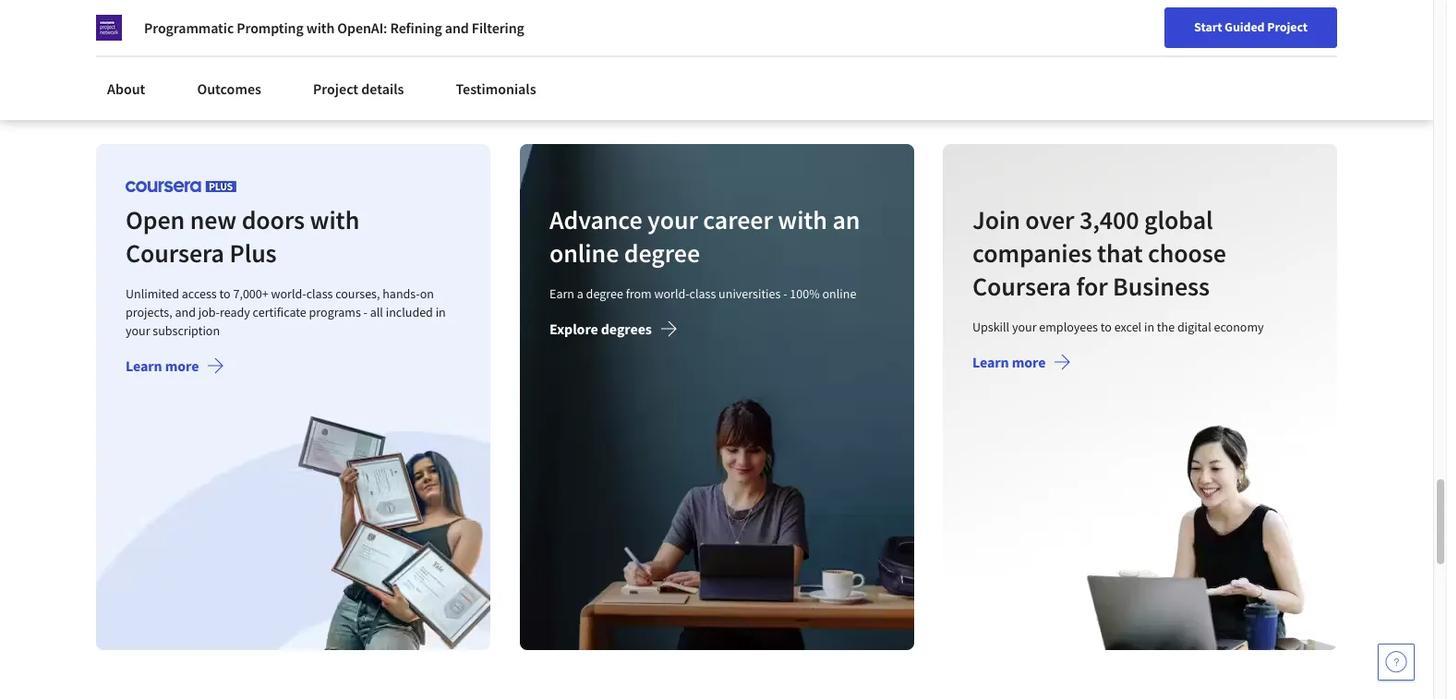 Task type: describe. For each thing, give the bounding box(es) containing it.
what
[[421, 0, 454, 8]]

about
[[107, 79, 145, 98]]

companies
[[973, 237, 1093, 270]]

class for universities
[[689, 286, 716, 303]]

what does a software developer do? career overview + outlook
[[421, 0, 651, 26]]

project inside button
[[1268, 18, 1308, 35]]

advance
[[549, 204, 642, 237]]

2023 inside november 29, 2023 article
[[189, 49, 214, 66]]

advance your career with an online degree
[[549, 204, 860, 270]]

1 horizontal spatial learn more link
[[973, 353, 1072, 375]]

more for left learn more link
[[165, 357, 199, 375]]

earn a degree from world-class universities - 100% online
[[549, 286, 857, 303]]

4 november from the left
[[1042, 49, 1099, 66]]

1 vertical spatial a
[[577, 286, 583, 303]]

1 november 29, 2023 link from the left
[[717, 0, 1013, 100]]

3 2023 from the left
[[810, 49, 835, 66]]

29, inside november 29, 2023 article
[[170, 49, 186, 66]]

start guided project button
[[1165, 7, 1338, 48]]

with down "popular"
[[307, 18, 335, 37]]

programs
[[309, 304, 361, 321]]

coursera inside open new doors with coursera plus
[[126, 237, 225, 270]]

universities
[[719, 286, 781, 303]]

from
[[626, 286, 652, 303]]

testimonials
[[456, 79, 536, 98]]

degrees
[[601, 320, 652, 339]]

an
[[134, 0, 150, 8]]

projects,
[[126, 304, 172, 321]]

1 horizontal spatial in
[[1145, 319, 1155, 336]]

class for courses,
[[306, 286, 333, 303]]

about link
[[96, 68, 157, 109]]

explore degrees link
[[549, 320, 678, 342]]

start guided project
[[1195, 18, 1308, 35]]

+
[[528, 8, 535, 26]]

your for advance
[[647, 204, 698, 237]]

economy
[[1215, 319, 1265, 336]]

popular
[[274, 0, 324, 8]]

hands-
[[383, 286, 420, 303]]

3 29, from the left
[[791, 49, 807, 66]]

included
[[386, 304, 433, 321]]

start
[[1195, 18, 1223, 35]]

1 vertical spatial the
[[1158, 319, 1176, 336]]

career
[[421, 8, 463, 26]]

coursera project network image
[[96, 15, 122, 41]]

degree inside advance your career with an online degree
[[624, 237, 700, 270]]

coursera image
[[22, 15, 140, 45]]

online inside advance your career with an online degree
[[549, 237, 619, 270]]

to for c#: an introduction to the popular programming language
[[235, 0, 248, 8]]

coursera inside join over 3,400 global companies that choose coursera for business
[[973, 270, 1072, 303]]

1 vertical spatial online
[[822, 286, 857, 303]]

the inside c#: an introduction to the popular programming language
[[251, 0, 271, 8]]

in inside 'unlimited access to 7,000+ world-class courses, hands-on projects, and job-ready certificate programs - all included in your subscription'
[[436, 304, 446, 321]]

does
[[457, 0, 487, 8]]

job-
[[198, 304, 220, 321]]

to for upskill your employees to excel in the digital economy
[[1101, 319, 1113, 336]]

over
[[1026, 204, 1075, 237]]

earn
[[549, 286, 574, 303]]

programmatic
[[144, 18, 234, 37]]

programmatic prompting with openai: refining and filtering
[[144, 18, 525, 37]]

for
[[1077, 270, 1109, 303]]

1 november 29, 2023 from the left
[[732, 49, 835, 66]]

open
[[126, 204, 185, 237]]

explore degrees
[[549, 320, 652, 339]]

all
[[370, 304, 383, 321]]

an
[[833, 204, 860, 237]]

access
[[182, 286, 217, 303]]

employees
[[1040, 319, 1099, 336]]

article for programming
[[111, 72, 146, 88]]

outcomes link
[[186, 68, 272, 109]]

with for advance your career with an online degree
[[778, 204, 827, 237]]

testimonials link
[[445, 68, 548, 109]]

6
[[464, 72, 471, 88]]

read
[[497, 72, 521, 88]]

on
[[420, 286, 434, 303]]

openai:
[[338, 18, 387, 37]]

1 vertical spatial project
[[313, 79, 359, 98]]

learn more for rightmost learn more link
[[973, 353, 1047, 372]]

a inside what does a software developer do? career overview + outlook
[[490, 0, 498, 8]]

programming
[[111, 8, 197, 26]]

plus
[[230, 237, 277, 270]]

that
[[1098, 237, 1144, 270]]

overview
[[466, 8, 525, 26]]



Task type: locate. For each thing, give the bounding box(es) containing it.
class up 'programs'
[[306, 286, 333, 303]]

guided
[[1225, 18, 1265, 35]]

1 horizontal spatial and
[[445, 18, 469, 37]]

with for open new doors with coursera plus
[[310, 204, 360, 237]]

do?
[[627, 0, 651, 8]]

outcomes
[[197, 79, 261, 98]]

degree
[[624, 237, 700, 270], [586, 286, 623, 303]]

your left career
[[647, 204, 698, 237]]

1 horizontal spatial coursera
[[973, 270, 1072, 303]]

100%
[[790, 286, 820, 303]]

more for rightmost learn more link
[[1013, 353, 1047, 372]]

ready
[[220, 304, 250, 321]]

1 horizontal spatial to
[[235, 0, 248, 8]]

0 horizontal spatial november 29, 2023
[[732, 49, 835, 66]]

learn more down subscription
[[126, 357, 199, 375]]

2 vertical spatial to
[[1101, 319, 1113, 336]]

the up prompting
[[251, 0, 271, 8]]

article down coursera project network icon at top
[[111, 72, 146, 88]]

coursera
[[126, 237, 225, 270], [973, 270, 1072, 303]]

0 horizontal spatial a
[[490, 0, 498, 8]]

to left the excel
[[1101, 319, 1113, 336]]

1 november from the left
[[111, 49, 167, 66]]

november 29, 2023
[[732, 49, 835, 66], [1042, 49, 1146, 66]]

0 horizontal spatial online
[[549, 237, 619, 270]]

0 vertical spatial to
[[235, 0, 248, 8]]

1 class from the left
[[306, 286, 333, 303]]

class inside 'unlimited access to 7,000+ world-class courses, hands-on projects, and job-ready certificate programs - all included in your subscription'
[[306, 286, 333, 303]]

0 horizontal spatial world-
[[271, 286, 306, 303]]

world- up certificate
[[271, 286, 306, 303]]

world- for from
[[654, 286, 690, 303]]

courses,
[[336, 286, 380, 303]]

article
[[111, 72, 146, 88], [421, 72, 456, 88]]

- inside 'unlimited access to 7,000+ world-class courses, hands-on projects, and job-ready certificate programs - all included in your subscription'
[[364, 304, 368, 321]]

more down subscription
[[165, 357, 199, 375]]

1 horizontal spatial november 29, 2023
[[1042, 49, 1146, 66]]

the
[[251, 0, 271, 8], [1158, 319, 1176, 336]]

4 29, from the left
[[1101, 49, 1117, 66]]

in right included
[[436, 304, 446, 321]]

your inside advance your career with an online degree
[[647, 204, 698, 237]]

0 vertical spatial a
[[490, 0, 498, 8]]

career
[[703, 204, 773, 237]]

1 horizontal spatial class
[[689, 286, 716, 303]]

degree left from
[[586, 286, 623, 303]]

world- inside 'unlimited access to 7,000+ world-class courses, hands-on projects, and job-ready certificate programs - all included in your subscription'
[[271, 286, 306, 303]]

coursera up unlimited
[[126, 237, 225, 270]]

unlimited
[[126, 286, 179, 303]]

2 november from the left
[[421, 49, 478, 66]]

0 horizontal spatial your
[[126, 323, 150, 339]]

1 horizontal spatial project
[[1268, 18, 1308, 35]]

open new doors with coursera plus
[[126, 204, 360, 270]]

introduction
[[153, 0, 232, 8]]

class
[[306, 286, 333, 303], [689, 286, 716, 303]]

article for career
[[421, 72, 456, 88]]

learn for left learn more link
[[126, 357, 162, 375]]

1 vertical spatial degree
[[586, 286, 623, 303]]

upskill
[[973, 319, 1010, 336]]

project details link
[[302, 68, 415, 109]]

- left 100%
[[783, 286, 787, 303]]

menu item
[[1046, 18, 1165, 79]]

1 vertical spatial and
[[175, 304, 196, 321]]

learn more link
[[973, 353, 1072, 375], [126, 357, 225, 379]]

1 world- from the left
[[271, 286, 306, 303]]

more down employees
[[1013, 353, 1047, 372]]

november inside november 29, 2023 article
[[111, 49, 167, 66]]

0 horizontal spatial learn more link
[[126, 357, 225, 379]]

1 horizontal spatial learn
[[973, 353, 1010, 372]]

2 horizontal spatial to
[[1101, 319, 1113, 336]]

with inside open new doors with coursera plus
[[310, 204, 360, 237]]

degree up from
[[624, 237, 700, 270]]

november
[[111, 49, 167, 66], [421, 49, 478, 66], [732, 49, 788, 66], [1042, 49, 1099, 66]]

to inside c#: an introduction to the popular programming language
[[235, 0, 248, 8]]

project
[[1268, 18, 1308, 35], [313, 79, 359, 98]]

november 29, 2023 article
[[111, 49, 214, 88]]

join over 3,400 global companies that choose coursera for business
[[973, 204, 1227, 303]]

0 vertical spatial degree
[[624, 237, 700, 270]]

world- for 7,000+
[[271, 286, 306, 303]]

2 class from the left
[[689, 286, 716, 303]]

developer
[[560, 0, 625, 8]]

0 vertical spatial -
[[783, 286, 787, 303]]

learn more link down subscription
[[126, 357, 225, 379]]

project right "guided"
[[1268, 18, 1308, 35]]

with left an
[[778, 204, 827, 237]]

to up prompting
[[235, 0, 248, 8]]

subscription
[[153, 323, 220, 339]]

1 horizontal spatial your
[[647, 204, 698, 237]]

learn for rightmost learn more link
[[973, 353, 1010, 372]]

0 horizontal spatial article
[[111, 72, 146, 88]]

and down does
[[445, 18, 469, 37]]

business
[[1114, 270, 1211, 303]]

0 vertical spatial the
[[251, 0, 271, 8]]

0 horizontal spatial the
[[251, 0, 271, 8]]

class left universities
[[689, 286, 716, 303]]

choose
[[1149, 237, 1227, 270]]

1 vertical spatial -
[[364, 304, 368, 321]]

1 horizontal spatial online
[[822, 286, 857, 303]]

learn down upskill
[[973, 353, 1010, 372]]

world- right from
[[654, 286, 690, 303]]

outlook
[[538, 8, 589, 26]]

min
[[473, 72, 494, 88]]

1 2023 from the left
[[189, 49, 214, 66]]

0 vertical spatial project
[[1268, 18, 1308, 35]]

learn
[[973, 353, 1010, 372], [126, 357, 162, 375]]

new
[[190, 204, 237, 237]]

a
[[490, 0, 498, 8], [577, 286, 583, 303]]

global
[[1145, 204, 1214, 237]]

0 horizontal spatial in
[[436, 304, 446, 321]]

2 november 29, 2023 from the left
[[1042, 49, 1146, 66]]

and up subscription
[[175, 304, 196, 321]]

29, inside november 29, 2023 article · 6 min read
[[480, 49, 497, 66]]

more
[[1013, 353, 1047, 372], [165, 357, 199, 375]]

your for upskill
[[1013, 319, 1037, 336]]

to inside 'unlimited access to 7,000+ world-class courses, hands-on projects, and job-ready certificate programs - all included in your subscription'
[[219, 286, 231, 303]]

software
[[501, 0, 558, 8]]

project left details on the left top
[[313, 79, 359, 98]]

1 vertical spatial to
[[219, 286, 231, 303]]

1 horizontal spatial a
[[577, 286, 583, 303]]

0 vertical spatial online
[[549, 237, 619, 270]]

unlimited access to 7,000+ world-class courses, hands-on projects, and job-ready certificate programs - all included in your subscription
[[126, 286, 446, 339]]

article inside november 29, 2023 article
[[111, 72, 146, 88]]

2 2023 from the left
[[499, 49, 525, 66]]

article inside november 29, 2023 article · 6 min read
[[421, 72, 456, 88]]

2023 inside november 29, 2023 article · 6 min read
[[499, 49, 525, 66]]

2 article from the left
[[421, 72, 456, 88]]

coursera up upskill
[[973, 270, 1072, 303]]

1 article from the left
[[111, 72, 146, 88]]

certificate
[[253, 304, 307, 321]]

29,
[[170, 49, 186, 66], [480, 49, 497, 66], [791, 49, 807, 66], [1101, 49, 1117, 66]]

1 horizontal spatial november 29, 2023 link
[[1027, 0, 1323, 100]]

2 29, from the left
[[480, 49, 497, 66]]

article left ·
[[421, 72, 456, 88]]

november 29, 2023 link
[[717, 0, 1013, 100], [1027, 0, 1323, 100]]

1 horizontal spatial world-
[[654, 286, 690, 303]]

learn more for left learn more link
[[126, 357, 199, 375]]

0 horizontal spatial and
[[175, 304, 196, 321]]

to up ready
[[219, 286, 231, 303]]

0 horizontal spatial to
[[219, 286, 231, 303]]

·
[[459, 72, 462, 88]]

filtering
[[472, 18, 525, 37]]

doors
[[242, 204, 305, 237]]

prompting
[[237, 18, 304, 37]]

1 horizontal spatial more
[[1013, 353, 1047, 372]]

excel
[[1115, 319, 1142, 336]]

with inside advance your career with an online degree
[[778, 204, 827, 237]]

2 november 29, 2023 link from the left
[[1027, 0, 1323, 100]]

None search field
[[263, 12, 670, 49]]

join
[[973, 204, 1021, 237]]

language
[[200, 8, 261, 26]]

-
[[783, 286, 787, 303], [364, 304, 368, 321]]

3 november from the left
[[732, 49, 788, 66]]

november inside november 29, 2023 article · 6 min read
[[421, 49, 478, 66]]

project details
[[313, 79, 404, 98]]

0 horizontal spatial learn
[[126, 357, 162, 375]]

your inside 'unlimited access to 7,000+ world-class courses, hands-on projects, and job-ready certificate programs - all included in your subscription'
[[126, 323, 150, 339]]

upskill your employees to excel in the digital economy
[[973, 319, 1265, 336]]

1 horizontal spatial -
[[783, 286, 787, 303]]

0 horizontal spatial learn more
[[126, 357, 199, 375]]

in right the excel
[[1145, 319, 1155, 336]]

0 horizontal spatial degree
[[586, 286, 623, 303]]

0 vertical spatial and
[[445, 18, 469, 37]]

1 horizontal spatial the
[[1158, 319, 1176, 336]]

c#:
[[111, 0, 131, 8]]

online
[[549, 237, 619, 270], [822, 286, 857, 303]]

- left all
[[364, 304, 368, 321]]

explore
[[549, 320, 598, 339]]

0 horizontal spatial class
[[306, 286, 333, 303]]

1 horizontal spatial article
[[421, 72, 456, 88]]

learn down "projects,"
[[126, 357, 162, 375]]

in
[[436, 304, 446, 321], [1145, 319, 1155, 336]]

1 horizontal spatial learn more
[[973, 353, 1047, 372]]

november 29, 2023 article · 6 min read
[[421, 49, 525, 88]]

learn more link down upskill
[[973, 353, 1072, 375]]

a right does
[[490, 0, 498, 8]]

7,000+
[[233, 286, 269, 303]]

details
[[362, 79, 404, 98]]

help center image
[[1386, 651, 1408, 674]]

learn more
[[973, 353, 1047, 372], [126, 357, 199, 375]]

your down "projects,"
[[126, 323, 150, 339]]

refining
[[390, 18, 442, 37]]

your
[[647, 204, 698, 237], [1013, 319, 1037, 336], [126, 323, 150, 339]]

online up earn
[[549, 237, 619, 270]]

c#: an introduction to the popular programming language
[[111, 0, 324, 26]]

coursera plus image
[[126, 181, 237, 193]]

a right earn
[[577, 286, 583, 303]]

2 horizontal spatial your
[[1013, 319, 1037, 336]]

online right 100%
[[822, 286, 857, 303]]

2 world- from the left
[[654, 286, 690, 303]]

learn more down upskill
[[973, 353, 1047, 372]]

0 horizontal spatial november 29, 2023 link
[[717, 0, 1013, 100]]

and inside 'unlimited access to 7,000+ world-class courses, hands-on projects, and job-ready certificate programs - all included in your subscription'
[[175, 304, 196, 321]]

4 2023 from the left
[[1120, 49, 1146, 66]]

your right upskill
[[1013, 319, 1037, 336]]

1 29, from the left
[[170, 49, 186, 66]]

digital
[[1178, 319, 1212, 336]]

0 horizontal spatial -
[[364, 304, 368, 321]]

show notifications image
[[1185, 23, 1207, 45]]

0 horizontal spatial project
[[313, 79, 359, 98]]

3,400
[[1080, 204, 1140, 237]]

0 horizontal spatial more
[[165, 357, 199, 375]]

1 horizontal spatial degree
[[624, 237, 700, 270]]

the left digital
[[1158, 319, 1176, 336]]

with right doors
[[310, 204, 360, 237]]

0 horizontal spatial coursera
[[126, 237, 225, 270]]

with
[[307, 18, 335, 37], [310, 204, 360, 237], [778, 204, 827, 237]]



Task type: vqa. For each thing, say whether or not it's contained in the screenshot.
Illinois
no



